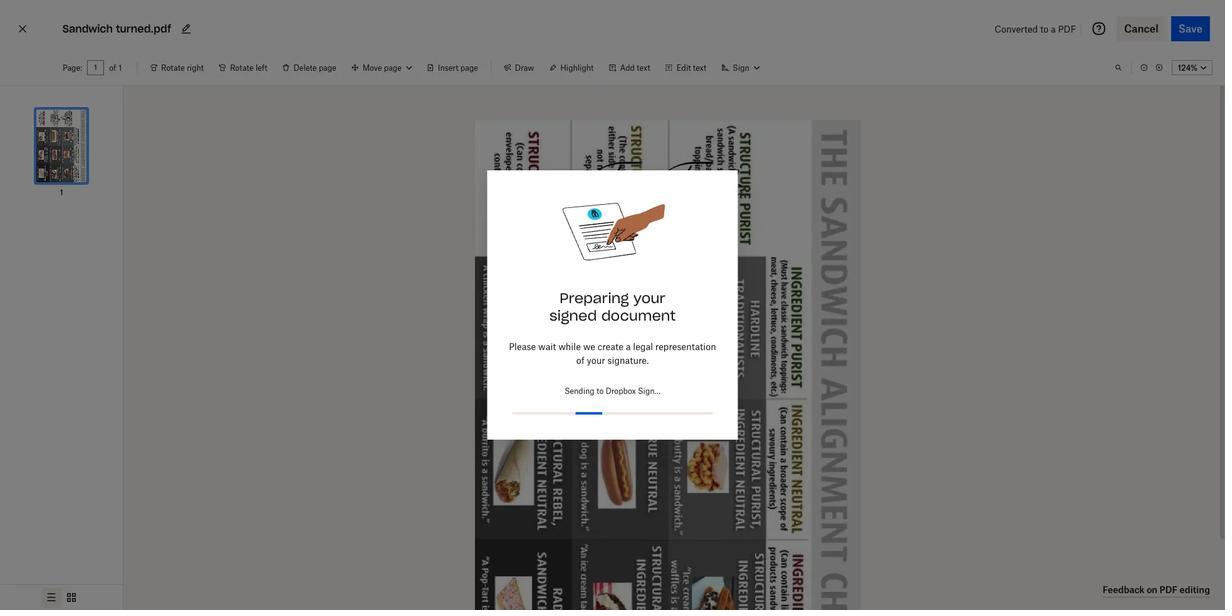 Task type: describe. For each thing, give the bounding box(es) containing it.
please
[[509, 341, 536, 352]]

0 vertical spatial 1
[[119, 63, 122, 72]]

dropbox
[[606, 386, 636, 396]]

0 vertical spatial of
[[109, 63, 116, 72]]

please wait while we create a legal representation of your signature.
[[509, 341, 716, 366]]

insert page
[[438, 63, 478, 72]]

0 horizontal spatial 1
[[60, 188, 63, 197]]

we
[[583, 341, 595, 352]]

to for converted
[[1040, 24, 1049, 34]]

sending
[[565, 386, 595, 396]]

cancel image
[[15, 19, 30, 39]]

page for delete page
[[319, 63, 336, 72]]

text for add text
[[637, 63, 650, 72]]

of inside please wait while we create a legal representation of your signature.
[[576, 355, 585, 366]]

document
[[601, 307, 676, 325]]

of 1
[[109, 63, 122, 72]]

converted
[[995, 24, 1038, 34]]

turned.pdf
[[116, 22, 171, 35]]

your inside 'preparing your signed document'
[[633, 290, 666, 307]]

sign…
[[638, 386, 661, 396]]

to for sending
[[597, 386, 604, 396]]

Button to change sidebar grid view to list view radio
[[41, 588, 61, 608]]

left
[[256, 63, 267, 72]]

progress bar inside preparing your signed document dialog
[[512, 412, 713, 415]]

legal
[[633, 341, 653, 352]]

sandwich
[[63, 22, 113, 35]]

signed
[[550, 307, 597, 325]]

rotate left
[[230, 63, 267, 72]]

delete page
[[294, 63, 336, 72]]

preparing
[[560, 290, 629, 307]]

1 horizontal spatial a
[[1051, 24, 1056, 34]]

right
[[187, 63, 204, 72]]

converted to a pdf
[[995, 24, 1076, 34]]



Task type: locate. For each thing, give the bounding box(es) containing it.
a
[[1051, 24, 1056, 34], [626, 341, 631, 352]]

draw button
[[496, 58, 542, 78]]

1 horizontal spatial rotate
[[230, 63, 254, 72]]

page inside insert page button
[[461, 63, 478, 72]]

None number field
[[93, 63, 98, 73]]

0 vertical spatial a
[[1051, 24, 1056, 34]]

preparing your signed document dialog
[[487, 170, 738, 440]]

of down sandwich turned.pdf
[[109, 63, 116, 72]]

your down we
[[587, 355, 605, 366]]

1 text from the left
[[637, 63, 650, 72]]

preparing your signed document
[[550, 290, 676, 325]]

of down we
[[576, 355, 585, 366]]

rotate right
[[161, 63, 204, 72]]

1 horizontal spatial your
[[633, 290, 666, 307]]

0 horizontal spatial page
[[319, 63, 336, 72]]

rotate for rotate left
[[230, 63, 254, 72]]

a left pdf
[[1051, 24, 1056, 34]]

rotate right button
[[142, 58, 211, 78]]

page for insert page
[[461, 63, 478, 72]]

to
[[1040, 24, 1049, 34], [597, 386, 604, 396]]

Button to change sidebar list view to grid view radio
[[61, 588, 81, 608]]

1 horizontal spatial page
[[461, 63, 478, 72]]

1 horizontal spatial text
[[693, 63, 707, 72]]

highlight
[[560, 63, 594, 72]]

to right sending
[[597, 386, 604, 396]]

rotate inside button
[[230, 63, 254, 72]]

0 vertical spatial your
[[633, 290, 666, 307]]

1 horizontal spatial to
[[1040, 24, 1049, 34]]

wait
[[538, 341, 556, 352]]

page 1. selected thumbnail preview element
[[21, 96, 102, 199]]

1 vertical spatial to
[[597, 386, 604, 396]]

1 horizontal spatial 1
[[119, 63, 122, 72]]

sending to dropbox sign…
[[565, 386, 661, 396]]

0 horizontal spatial text
[[637, 63, 650, 72]]

create
[[598, 341, 624, 352]]

of
[[109, 63, 116, 72], [576, 355, 585, 366]]

page right insert
[[461, 63, 478, 72]]

add text
[[620, 63, 650, 72]]

insert
[[438, 63, 459, 72]]

add text button
[[601, 58, 658, 78]]

1 page from the left
[[319, 63, 336, 72]]

delete page button
[[275, 58, 344, 78]]

a inside please wait while we create a legal representation of your signature.
[[626, 341, 631, 352]]

0 horizontal spatial a
[[626, 341, 631, 352]]

text right add
[[637, 63, 650, 72]]

page inside "delete page" button
[[319, 63, 336, 72]]

2 page from the left
[[461, 63, 478, 72]]

progress bar
[[512, 412, 713, 415]]

to left pdf
[[1040, 24, 1049, 34]]

a up signature.
[[626, 341, 631, 352]]

1 vertical spatial your
[[587, 355, 605, 366]]

1 vertical spatial a
[[626, 341, 631, 352]]

0 vertical spatial to
[[1040, 24, 1049, 34]]

edit text button
[[658, 58, 714, 78]]

text inside button
[[693, 63, 707, 72]]

rotate left left
[[230, 63, 254, 72]]

your inside please wait while we create a legal representation of your signature.
[[587, 355, 605, 366]]

1 vertical spatial 1
[[60, 188, 63, 197]]

page
[[319, 63, 336, 72], [461, 63, 478, 72]]

2 rotate from the left
[[230, 63, 254, 72]]

rotate
[[161, 63, 185, 72], [230, 63, 254, 72]]

edit text
[[677, 63, 707, 72]]

highlight button
[[542, 58, 601, 78]]

delete
[[294, 63, 317, 72]]

your
[[633, 290, 666, 307], [587, 355, 605, 366]]

1
[[119, 63, 122, 72], [60, 188, 63, 197]]

signature.
[[608, 355, 649, 366]]

page:
[[63, 63, 82, 72]]

rotate inside button
[[161, 63, 185, 72]]

page right delete
[[319, 63, 336, 72]]

draw
[[515, 63, 534, 72]]

rotate left button
[[211, 58, 275, 78]]

your up legal
[[633, 290, 666, 307]]

to inside preparing your signed document dialog
[[597, 386, 604, 396]]

rotate left right
[[161, 63, 185, 72]]

0 horizontal spatial of
[[109, 63, 116, 72]]

while
[[559, 341, 581, 352]]

insert page button
[[419, 58, 486, 78]]

0 horizontal spatial to
[[597, 386, 604, 396]]

text right edit
[[693, 63, 707, 72]]

sandwich turned.pdf
[[63, 22, 171, 35]]

text
[[637, 63, 650, 72], [693, 63, 707, 72]]

add
[[620, 63, 635, 72]]

1 vertical spatial of
[[576, 355, 585, 366]]

pdf
[[1058, 24, 1076, 34]]

representation
[[656, 341, 716, 352]]

text inside button
[[637, 63, 650, 72]]

option group
[[0, 585, 123, 610]]

0 horizontal spatial rotate
[[161, 63, 185, 72]]

2 text from the left
[[693, 63, 707, 72]]

0 horizontal spatial your
[[587, 355, 605, 366]]

rotate for rotate right
[[161, 63, 185, 72]]

edit
[[677, 63, 691, 72]]

1 rotate from the left
[[161, 63, 185, 72]]

text for edit text
[[693, 63, 707, 72]]

1 horizontal spatial of
[[576, 355, 585, 366]]



Task type: vqa. For each thing, say whether or not it's contained in the screenshot.
1st Expand folder icon
no



